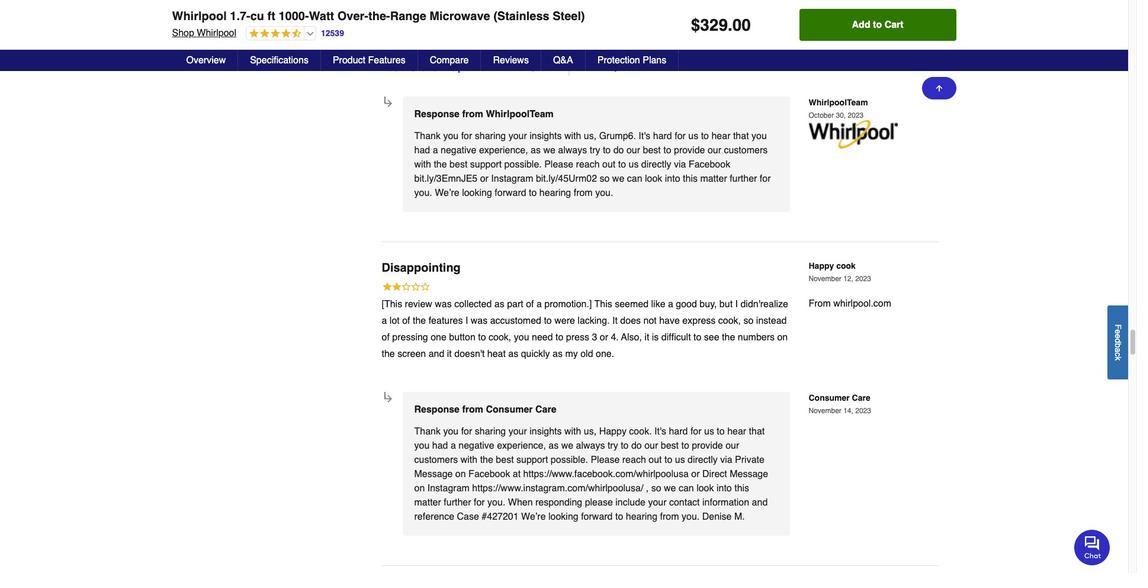 Task type: locate. For each thing, give the bounding box(es) containing it.
reach down cook.
[[622, 455, 646, 465]]

0 vertical spatial do
[[613, 145, 624, 156]]

1 horizontal spatial it
[[645, 332, 649, 343]]

1 arrow right image from the top
[[382, 98, 394, 109]]

3 down lacking.
[[592, 332, 597, 343]]

2 insights from the top
[[530, 426, 562, 437]]

us, left grump6.
[[584, 131, 597, 141]]

0 horizontal spatial can
[[627, 173, 642, 184]]

and
[[429, 349, 444, 359], [752, 497, 768, 508]]

0 vertical spatial via
[[674, 159, 686, 170]]

1 horizontal spatial please
[[591, 455, 620, 465]]

does
[[620, 316, 641, 326]]

0 vertical spatial negative
[[441, 145, 476, 156]]

0 vertical spatial hear
[[712, 131, 731, 141]]

good
[[676, 299, 697, 310]]

message down private
[[730, 469, 768, 480]]

out inside thank you for sharing your insights with us, happy cook. it's hard for us to hear that you had a negative experience, as we always try to do our  best to provide our customers with the best support possible.  please reach out to us directly via private message on facebook at https://www.facebook.com/whirlpoolusa or direct message on  instagram https://www.instagram.com/whirlpoolusa/ , so we can  look into this matter further for you. when responding please  include your contact information and reference case #427201 we're looking forward to hearing from you.  denise m.
[[649, 455, 662, 465]]

whirlpoolteam
[[809, 98, 868, 107], [486, 109, 554, 120]]

( 3 )
[[508, 60, 520, 71]]

november left 12,
[[809, 275, 842, 283]]

us, inside thank you for sharing your insights with us, grump6. it's hard for us to hear that you had a negative experience, as we always try to do our best to provide our customers with the best support possible. please reach out to us directly via facebook bit.ly/3emnje5 or instagram bit.ly/45urm02 so we can look into this matter further for you. we're looking forward to hearing from you.
[[584, 131, 597, 141]]

or
[[480, 173, 489, 184], [600, 332, 608, 343], [691, 469, 700, 480]]

thank inside thank you for sharing your insights with us, grump6. it's hard for us to hear that you had a negative experience, as we always try to do our best to provide our customers with the best support possible. please reach out to us directly via facebook bit.ly/3emnje5 or instagram bit.ly/45urm02 so we can look into this matter further for you. we're looking forward to hearing from you.
[[414, 131, 441, 141]]

2 vertical spatial 2023
[[855, 407, 871, 415]]

0 horizontal spatial so
[[600, 173, 610, 184]]

i
[[735, 299, 738, 310], [465, 316, 468, 326]]

arrow right image
[[382, 98, 394, 109], [382, 393, 394, 405]]

1 ( from the left
[[508, 60, 511, 71]]

2 response from the top
[[414, 404, 460, 415]]

your for experience,
[[509, 426, 527, 437]]

1 vertical spatial negative
[[459, 441, 494, 451]]

features
[[429, 316, 463, 326]]

0 vertical spatial so
[[600, 173, 610, 184]]

features
[[368, 55, 406, 66]]

sharing for experience,
[[475, 131, 506, 141]]

please
[[544, 159, 573, 170], [591, 455, 620, 465]]

negative down response from consumer care
[[459, 441, 494, 451]]

12539
[[321, 28, 344, 38]]

need
[[532, 332, 553, 343]]

care down quickly
[[535, 404, 557, 415]]

from inside thank you for sharing your insights with us, grump6. it's hard for us to hear that you had a negative experience, as we always try to do our best to provide our customers with the best support possible. please reach out to us directly via facebook bit.ly/3emnje5 or instagram bit.ly/45urm02 so we can look into this matter further for you. we're looking forward to hearing from you.
[[574, 188, 593, 198]]

hearing down bit.ly/45urm02 at top
[[539, 188, 571, 198]]

2 ( from the left
[[546, 60, 549, 71]]

out down cook.
[[649, 455, 662, 465]]

0 vertical spatial hearing
[[539, 188, 571, 198]]

instagram up reference
[[427, 483, 470, 494]]

a inside thank you for sharing your insights with us, happy cook. it's hard for us to hear that you had a negative experience, as we always try to do our  best to provide our customers with the best support possible.  please reach out to us directly via private message on facebook at https://www.facebook.com/whirlpoolusa or direct message on  instagram https://www.instagram.com/whirlpoolusa/ , so we can  look into this matter further for you. when responding please  include your contact information and reference case #427201 we're looking forward to hearing from you.  denise m.
[[451, 441, 456, 451]]

insights
[[530, 131, 562, 141], [530, 426, 562, 437]]

negative
[[441, 145, 476, 156], [459, 441, 494, 451]]

we're down when
[[521, 512, 546, 522]]

insights for we
[[530, 131, 562, 141]]

1 vertical spatial so
[[744, 316, 754, 326]]

0 vertical spatial that
[[733, 131, 749, 141]]

0 vertical spatial cook,
[[718, 316, 741, 326]]

november inside consumer care november 14, 2023
[[809, 407, 842, 415]]

1 horizontal spatial i
[[735, 299, 738, 310]]

negative inside thank you for sharing your insights with us, grump6. it's hard for us to hear that you had a negative experience, as we always try to do our best to provide our customers with the best support possible. please reach out to us directly via facebook bit.ly/3emnje5 or instagram bit.ly/45urm02 so we can look into this matter further for you. we're looking forward to hearing from you.
[[441, 145, 476, 156]]

to
[[873, 20, 882, 30], [701, 131, 709, 141], [603, 145, 611, 156], [663, 145, 671, 156], [618, 159, 626, 170], [529, 188, 537, 198], [544, 316, 552, 326], [478, 332, 486, 343], [556, 332, 563, 343], [694, 332, 701, 343], [717, 426, 725, 437], [621, 441, 629, 451], [681, 441, 689, 451], [665, 455, 672, 465], [615, 512, 623, 522]]

1 response from the top
[[414, 109, 460, 120]]

2 sharing from the top
[[475, 426, 506, 437]]

the down response from consumer care
[[480, 455, 493, 465]]

1 horizontal spatial forward
[[581, 512, 613, 522]]

and down the "one"
[[429, 349, 444, 359]]

chat invite button image
[[1074, 530, 1111, 566]]

0 horizontal spatial or
[[480, 173, 489, 184]]

1 vertical spatial response
[[414, 404, 460, 415]]

1 horizontal spatial whirlpoolteam
[[809, 98, 868, 107]]

1 vertical spatial please
[[591, 455, 620, 465]]

always inside thank you for sharing your insights with us, grump6. it's hard for us to hear that you had a negative experience, as we always try to do our best to provide our customers with the best support possible. please reach out to us directly via facebook bit.ly/3emnje5 or instagram bit.ly/45urm02 so we can look into this matter further for you. we're looking forward to hearing from you.
[[558, 145, 587, 156]]

0 vertical spatial was
[[435, 299, 452, 310]]

consumer care november 14, 2023
[[809, 393, 871, 415]]

0 vertical spatial provide
[[674, 145, 705, 156]]

0 vertical spatial looking
[[462, 188, 492, 198]]

arrow right image for response from whirlpoolteam
[[382, 98, 394, 109]]

we
[[543, 145, 556, 156], [612, 173, 624, 184], [561, 441, 573, 451], [664, 483, 676, 494]]

1 vertical spatial customers
[[414, 455, 458, 465]]

2 vertical spatial your
[[648, 497, 667, 508]]

can
[[627, 173, 642, 184], [679, 483, 694, 494]]

2023 inside consumer care november 14, 2023
[[855, 407, 871, 415]]

or left direct
[[691, 469, 700, 480]]

2023
[[848, 112, 864, 120], [855, 275, 871, 283], [855, 407, 871, 415]]

1 vertical spatial had
[[432, 441, 448, 451]]

was
[[382, 63, 398, 73]]

looking down responding
[[548, 512, 578, 522]]

please up the https://www.facebook.com/whirlpoolusa in the bottom of the page
[[591, 455, 620, 465]]

matter inside thank you for sharing your insights with us, grump6. it's hard for us to hear that you had a negative experience, as we always try to do our best to provide our customers with the best support possible. please reach out to us directly via facebook bit.ly/3emnje5 or instagram bit.ly/45urm02 so we can look into this matter further for you. we're looking forward to hearing from you.
[[700, 173, 727, 184]]

whirlpool
[[172, 9, 227, 23], [197, 28, 236, 38]]

had down response from consumer care
[[432, 441, 448, 451]]

insights inside thank you for sharing your insights with us, grump6. it's hard for us to hear that you had a negative experience, as we always try to do our best to provide our customers with the best support possible. please reach out to us directly via facebook bit.ly/3emnje5 or instagram bit.ly/45urm02 so we can look into this matter further for you. we're looking forward to hearing from you.
[[530, 131, 562, 141]]

0 vertical spatial instagram
[[491, 173, 533, 184]]

that inside thank you for sharing your insights with us, happy cook. it's hard for us to hear that you had a negative experience, as we always try to do our  best to provide our customers with the best support possible.  please reach out to us directly via private message on facebook at https://www.facebook.com/whirlpoolusa or direct message on  instagram https://www.instagram.com/whirlpoolusa/ , so we can  look into this matter further for you. when responding please  include your contact information and reference case #427201 we're looking forward to hearing from you.  denise m.
[[749, 426, 765, 437]]

1 vertical spatial on
[[455, 469, 466, 480]]

0 vertical spatial reach
[[576, 159, 600, 170]]

1 vertical spatial that
[[749, 426, 765, 437]]

that
[[733, 131, 749, 141], [749, 426, 765, 437]]

us
[[688, 131, 698, 141], [629, 159, 639, 170], [704, 426, 714, 437], [675, 455, 685, 465]]

thank for you
[[414, 426, 441, 437]]

from down doesn't
[[462, 404, 483, 415]]

0 horizontal spatial cook,
[[489, 332, 511, 343]]

1 horizontal spatial we're
[[521, 512, 546, 522]]

consumer up 14,
[[809, 393, 850, 403]]

and inside thank you for sharing your insights with us, happy cook. it's hard for us to hear that you had a negative experience, as we always try to do our  best to provide our customers with the best support possible.  please reach out to us directly via private message on facebook at https://www.facebook.com/whirlpoolusa or direct message on  instagram https://www.instagram.com/whirlpoolusa/ , so we can  look into this matter further for you. when responding please  include your contact information and reference case #427201 we're looking forward to hearing from you.  denise m.
[[752, 497, 768, 508]]

1 vertical spatial review
[[405, 299, 432, 310]]

review
[[418, 63, 444, 73], [405, 299, 432, 310]]

0 horizontal spatial )
[[517, 60, 520, 71]]

1 horizontal spatial and
[[752, 497, 768, 508]]

as inside thank you for sharing your insights with us, grump6. it's hard for us to hear that you had a negative experience, as we always try to do our best to provide our customers with the best support possible. please reach out to us directly via facebook bit.ly/3emnje5 or instagram bit.ly/45urm02 so we can look into this matter further for you. we're looking forward to hearing from you.
[[531, 145, 541, 156]]

2 thank from the top
[[414, 426, 441, 437]]

can inside thank you for sharing your insights with us, happy cook. it's hard for us to hear that you had a negative experience, as we always try to do our  best to provide our customers with the best support possible.  please reach out to us directly via private message on facebook at https://www.facebook.com/whirlpoolusa or direct message on  instagram https://www.instagram.com/whirlpoolusa/ , so we can  look into this matter further for you. when responding please  include your contact information and reference case #427201 we're looking forward to hearing from you.  denise m.
[[679, 483, 694, 494]]

as
[[531, 145, 541, 156], [494, 299, 504, 310], [508, 349, 518, 359], [553, 349, 563, 359], [549, 441, 559, 451]]

2 vertical spatial so
[[651, 483, 661, 494]]

support up at
[[516, 455, 548, 465]]

1 vertical spatial november
[[809, 407, 842, 415]]

1 horizontal spatial directly
[[688, 455, 718, 465]]

1 vertical spatial whirlpool
[[197, 28, 236, 38]]

2 arrow right image from the top
[[382, 393, 394, 405]]

0 vertical spatial and
[[429, 349, 444, 359]]

always
[[558, 145, 587, 156], [576, 441, 605, 451]]

do inside thank you for sharing your insights with us, grump6. it's hard for us to hear that you had a negative experience, as we always try to do our best to provide our customers with the best support possible. please reach out to us directly via facebook bit.ly/3emnje5 or instagram bit.ly/45urm02 so we can look into this matter further for you. we're looking forward to hearing from you.
[[613, 145, 624, 156]]

0 horizontal spatial on
[[414, 483, 425, 494]]

so inside thank you for sharing your insights with us, happy cook. it's hard for us to hear that you had a negative experience, as we always try to do our  best to provide our customers with the best support possible.  please reach out to us directly via private message on facebook at https://www.facebook.com/whirlpoolusa or direct message on  instagram https://www.instagram.com/whirlpoolusa/ , so we can  look into this matter further for you. when responding please  include your contact information and reference case #427201 we're looking forward to hearing from you.  denise m.
[[651, 483, 661, 494]]

looking down bit.ly/3emnje5
[[462, 188, 492, 198]]

look
[[645, 173, 662, 184], [697, 483, 714, 494]]

of down lot
[[382, 332, 390, 343]]

it
[[612, 316, 618, 326]]

always up bit.ly/45urm02 at top
[[558, 145, 587, 156]]

0 vertical spatial thank
[[414, 131, 441, 141]]

hard inside thank you for sharing your insights with us, happy cook. it's hard for us to hear that you had a negative experience, as we always try to do our  best to provide our customers with the best support possible.  please reach out to us directly via private message on facebook at https://www.facebook.com/whirlpoolusa or direct message on  instagram https://www.instagram.com/whirlpoolusa/ , so we can  look into this matter further for you. when responding please  include your contact information and reference case #427201 we're looking forward to hearing from you.  denise m.
[[669, 426, 688, 437]]

( 1 )
[[546, 60, 558, 71]]

cu
[[250, 9, 264, 23]]

f
[[1114, 324, 1123, 329]]

we're
[[435, 188, 459, 198], [521, 512, 546, 522]]

1 horizontal spatial )
[[554, 60, 558, 71]]

0 vertical spatial consumer
[[809, 393, 850, 403]]

sharing inside thank you for sharing your insights with us, happy cook. it's hard for us to hear that you had a negative experience, as we always try to do our  best to provide our customers with the best support possible.  please reach out to us directly via private message on facebook at https://www.facebook.com/whirlpoolusa or direct message on  instagram https://www.instagram.com/whirlpoolusa/ , so we can  look into this matter further for you. when responding please  include your contact information and reference case #427201 we're looking forward to hearing from you.  denise m.
[[475, 426, 506, 437]]

0 horizontal spatial hearing
[[539, 188, 571, 198]]

looking inside thank you for sharing your insights with us, grump6. it's hard for us to hear that you had a negative experience, as we always try to do our best to provide our customers with the best support possible. please reach out to us directly via facebook bit.ly/3emnje5 or instagram bit.ly/45urm02 so we can look into this matter further for you. we're looking forward to hearing from you.
[[462, 188, 492, 198]]

0 vertical spatial on
[[777, 332, 788, 343]]

sharing down response from consumer care
[[475, 426, 506, 437]]

thank for had
[[414, 131, 441, 141]]

1 vertical spatial do
[[631, 441, 642, 451]]

whirlpool up shop whirlpool
[[172, 9, 227, 23]]

0 horizontal spatial consumer
[[486, 404, 533, 415]]

4.5 stars image
[[246, 28, 301, 40]]

or inside the [this review was collected as part of a promotion.] this seemed like a good buy, but i didn'realize a lot of the features i was accustomed to were lacking. it does not have express cook, so instead of pressing one button to cook, you need to press 3 or 4. also, it is difficult to see the numbers on the screen and it doesn't heat as quickly as my old one.
[[600, 332, 608, 343]]

happy left cook.
[[599, 426, 627, 437]]

) left thumb down icon
[[517, 60, 520, 71]]

0 vertical spatial us,
[[584, 131, 597, 141]]

or left 4.
[[600, 332, 608, 343]]

arrow up image
[[934, 84, 944, 93]]

as up https://www.instagram.com/whirlpoolusa/
[[549, 441, 559, 451]]

hearing inside thank you for sharing your insights with us, grump6. it's hard for us to hear that you had a negative experience, as we always try to do our best to provide our customers with the best support possible. please reach out to us directly via facebook bit.ly/3emnje5 or instagram bit.ly/45urm02 so we can look into this matter further for you. we're looking forward to hearing from you.
[[539, 188, 571, 198]]

0 horizontal spatial into
[[665, 173, 680, 184]]

0 horizontal spatial happy
[[599, 426, 627, 437]]

hear inside thank you for sharing your insights with us, happy cook. it's hard for us to hear that you had a negative experience, as we always try to do our  best to provide our customers with the best support possible.  please reach out to us directly via private message on facebook at https://www.facebook.com/whirlpoolusa or direct message on  instagram https://www.instagram.com/whirlpoolusa/ , so we can  look into this matter further for you. when responding please  include your contact information and reference case #427201 we're looking forward to hearing from you.  denise m.
[[727, 426, 746, 437]]

1 horizontal spatial hearing
[[626, 512, 658, 522]]

insights up https://www.instagram.com/whirlpoolusa/
[[530, 426, 562, 437]]

from down bit.ly/45urm02 at top
[[574, 188, 593, 198]]

1 ) from the left
[[517, 60, 520, 71]]

looking inside thank you for sharing your insights with us, happy cook. it's hard for us to hear that you had a negative experience, as we always try to do our  best to provide our customers with the best support possible.  please reach out to us directly via private message on facebook at https://www.facebook.com/whirlpoolusa or direct message on  instagram https://www.instagram.com/whirlpoolusa/ , so we can  look into this matter further for you. when responding please  include your contact information and reference case #427201 we're looking forward to hearing from you.  denise m.
[[548, 512, 578, 522]]

( right thumb up icon on the top left
[[508, 60, 511, 71]]

microwave
[[430, 9, 490, 23]]

2 ) from the left
[[554, 60, 558, 71]]

we up https://www.instagram.com/whirlpoolusa/
[[561, 441, 573, 451]]

0 vertical spatial out
[[602, 159, 616, 170]]

hard right grump6.
[[653, 131, 672, 141]]

product
[[333, 55, 365, 66]]

0 horizontal spatial i
[[465, 316, 468, 326]]

1 horizontal spatial or
[[600, 332, 608, 343]]

your down ,
[[648, 497, 667, 508]]

possible.
[[504, 159, 542, 170], [551, 455, 588, 465]]

november inside happy cook november 12, 2023
[[809, 275, 842, 283]]

1 vertical spatial sharing
[[475, 426, 506, 437]]

product features
[[333, 55, 406, 66]]

consumer
[[809, 393, 850, 403], [486, 404, 533, 415]]

hear
[[712, 131, 731, 141], [727, 426, 746, 437]]

1 november from the top
[[809, 275, 842, 283]]

a up bit.ly/3emnje5
[[433, 145, 438, 156]]

1 insights from the top
[[530, 131, 562, 141]]

hard right cook.
[[669, 426, 688, 437]]

whirlpoolteam down ( 3 )
[[486, 109, 554, 120]]

0 vertical spatial 2023
[[848, 112, 864, 120]]

and right information
[[752, 497, 768, 508]]

1 horizontal spatial it's
[[654, 426, 666, 437]]

your
[[509, 131, 527, 141], [509, 426, 527, 437], [648, 497, 667, 508]]

provide inside thank you for sharing your insights with us, happy cook. it's hard for us to hear that you had a negative experience, as we always try to do our  best to provide our customers with the best support possible.  please reach out to us directly via private message on facebook at https://www.facebook.com/whirlpoolusa or direct message on  instagram https://www.instagram.com/whirlpoolusa/ , so we can  look into this matter further for you. when responding please  include your contact information and reference case #427201 we're looking forward to hearing from you.  denise m.
[[692, 441, 723, 451]]

hear inside thank you for sharing your insights with us, grump6. it's hard for us to hear that you had a negative experience, as we always try to do our best to provide our customers with the best support possible. please reach out to us directly via facebook bit.ly/3emnje5 or instagram bit.ly/45urm02 so we can look into this matter further for you. we're looking forward to hearing from you.
[[712, 131, 731, 141]]

1 thank from the top
[[414, 131, 441, 141]]

was down collected
[[471, 316, 488, 326]]

forward inside thank you for sharing your insights with us, grump6. it's hard for us to hear that you had a negative experience, as we always try to do our best to provide our customers with the best support possible. please reach out to us directly via facebook bit.ly/3emnje5 or instagram bit.ly/45urm02 so we can look into this matter further for you. we're looking forward to hearing from you.
[[495, 188, 526, 198]]

cook, up heat
[[489, 332, 511, 343]]

one
[[431, 332, 447, 343]]

possible. up https://www.instagram.com/whirlpoolusa/
[[551, 455, 588, 465]]

2 vertical spatial this
[[735, 483, 749, 494]]

0 horizontal spatial it
[[447, 349, 452, 359]]

reach
[[576, 159, 600, 170], [622, 455, 646, 465]]

i right but
[[735, 299, 738, 310]]

0 horizontal spatial forward
[[495, 188, 526, 198]]

experience, down the response from whirlpoolteam
[[479, 145, 528, 156]]

cook,
[[718, 316, 741, 326], [489, 332, 511, 343]]

1 horizontal spatial look
[[697, 483, 714, 494]]

cook, down but
[[718, 316, 741, 326]]

2 november from the top
[[809, 407, 842, 415]]

2 horizontal spatial or
[[691, 469, 700, 480]]

1 sharing from the top
[[475, 131, 506, 141]]

review left 'helpful?'
[[418, 63, 444, 73]]

to inside button
[[873, 20, 882, 30]]

information
[[702, 497, 749, 508]]

0 horizontal spatial please
[[544, 159, 573, 170]]

0 vertical spatial support
[[470, 159, 502, 170]]

it left is
[[645, 332, 649, 343]]

0 horizontal spatial further
[[444, 497, 471, 508]]

as left part
[[494, 299, 504, 310]]

had up bit.ly/3emnje5
[[414, 145, 430, 156]]

consumer down heat
[[486, 404, 533, 415]]

us, for grump6.
[[584, 131, 597, 141]]

instagram left bit.ly/45urm02 at top
[[491, 173, 533, 184]]

via
[[674, 159, 686, 170], [720, 455, 732, 465]]

happy inside thank you for sharing your insights with us, happy cook. it's hard for us to hear that you had a negative experience, as we always try to do our  best to provide our customers with the best support possible.  please reach out to us directly via private message on facebook at https://www.facebook.com/whirlpoolusa or direct message on  instagram https://www.instagram.com/whirlpoolusa/ , so we can  look into this matter further for you. when responding please  include your contact information and reference case #427201 we're looking forward to hearing from you.  denise m.
[[599, 426, 627, 437]]

old
[[581, 349, 593, 359]]

try up the https://www.facebook.com/whirlpoolusa in the bottom of the page
[[608, 441, 618, 451]]

try inside thank you for sharing your insights with us, grump6. it's hard for us to hear that you had a negative experience, as we always try to do our best to provide our customers with the best support possible. please reach out to us directly via facebook bit.ly/3emnje5 or instagram bit.ly/45urm02 so we can look into this matter further for you. we're looking forward to hearing from you.
[[590, 145, 600, 156]]

contact
[[669, 497, 700, 508]]

it's right cook.
[[654, 426, 666, 437]]

promotion.]
[[544, 299, 592, 310]]

e up d
[[1114, 329, 1123, 334]]

instagram inside thank you for sharing your insights with us, grump6. it's hard for us to hear that you had a negative experience, as we always try to do our best to provide our customers with the best support possible. please reach out to us directly via facebook bit.ly/3emnje5 or instagram bit.ly/45urm02 so we can look into this matter further for you. we're looking forward to hearing from you.
[[491, 173, 533, 184]]

e up b
[[1114, 334, 1123, 338]]

your down response from consumer care
[[509, 426, 527, 437]]

1
[[549, 60, 554, 71]]

as up bit.ly/45urm02 at top
[[531, 145, 541, 156]]

reach inside thank you for sharing your insights with us, grump6. it's hard for us to hear that you had a negative experience, as we always try to do our best to provide our customers with the best support possible. please reach out to us directly via facebook bit.ly/3emnje5 or instagram bit.ly/45urm02 so we can look into this matter further for you. we're looking forward to hearing from you.
[[576, 159, 600, 170]]

the up bit.ly/3emnje5
[[434, 159, 447, 170]]

us, inside thank you for sharing your insights with us, happy cook. it's hard for us to hear that you had a negative experience, as we always try to do our  best to provide our customers with the best support possible.  please reach out to us directly via private message on facebook at https://www.facebook.com/whirlpoolusa or direct message on  instagram https://www.instagram.com/whirlpoolusa/ , so we can  look into this matter further for you. when responding please  include your contact information and reference case #427201 we're looking forward to hearing from you.  denise m.
[[584, 426, 597, 437]]

thumb down image
[[528, 60, 540, 72]]

1 vertical spatial facebook
[[469, 469, 510, 480]]

negative inside thank you for sharing your insights with us, happy cook. it's hard for us to hear that you had a negative experience, as we always try to do our  best to provide our customers with the best support possible.  please reach out to us directly via private message on facebook at https://www.facebook.com/whirlpoolusa or direct message on  instagram https://www.instagram.com/whirlpoolusa/ , so we can  look into this matter further for you. when responding please  include your contact information and reference case #427201 we're looking forward to hearing from you.  denise m.
[[459, 441, 494, 451]]

2 stars image
[[382, 281, 430, 294]]

collected
[[454, 299, 492, 310]]

had inside thank you for sharing your insights with us, grump6. it's hard for us to hear that you had a negative experience, as we always try to do our best to provide our customers with the best support possible. please reach out to us directly via facebook bit.ly/3emnje5 or instagram bit.ly/45urm02 so we can look into this matter further for you. we're looking forward to hearing from you.
[[414, 145, 430, 156]]

protection plans
[[597, 55, 666, 66]]

always up the https://www.facebook.com/whirlpoolusa in the bottom of the page
[[576, 441, 605, 451]]

do down grump6.
[[613, 145, 624, 156]]

a inside button
[[1114, 348, 1123, 352]]

0 horizontal spatial 3
[[511, 60, 517, 71]]

2023 inside whirlpoolteam october 30, 2023
[[848, 112, 864, 120]]

experience, up at
[[497, 441, 546, 451]]

2 us, from the top
[[584, 426, 597, 437]]

experience,
[[479, 145, 528, 156], [497, 441, 546, 451]]

on down instead
[[777, 332, 788, 343]]

a up k
[[1114, 348, 1123, 352]]

further
[[730, 173, 757, 184], [444, 497, 471, 508]]

out
[[602, 159, 616, 170], [649, 455, 662, 465]]

whirlpoolteam up '30,'
[[809, 98, 868, 107]]

0 vertical spatial experience,
[[479, 145, 528, 156]]

0 horizontal spatial matter
[[414, 497, 441, 508]]

this inside thank you for sharing your insights with us, grump6. it's hard for us to hear that you had a negative experience, as we always try to do our best to provide our customers with the best support possible. please reach out to us directly via facebook bit.ly/3emnje5 or instagram bit.ly/45urm02 so we can look into this matter further for you. we're looking forward to hearing from you.
[[683, 173, 698, 184]]

matter
[[700, 173, 727, 184], [414, 497, 441, 508]]

didn'realize
[[741, 299, 788, 310]]

or right bit.ly/3emnje5
[[480, 173, 489, 184]]

2023 right 12,
[[855, 275, 871, 283]]

it
[[645, 332, 649, 343], [447, 349, 452, 359]]

review down 2 stars image
[[405, 299, 432, 310]]

facebook inside thank you for sharing your insights with us, happy cook. it's hard for us to hear that you had a negative experience, as we always try to do our  best to provide our customers with the best support possible.  please reach out to us directly via private message on facebook at https://www.facebook.com/whirlpoolusa or direct message on  instagram https://www.instagram.com/whirlpoolusa/ , so we can  look into this matter further for you. when responding please  include your contact information and reference case #427201 we're looking forward to hearing from you.  denise m.
[[469, 469, 510, 480]]

0 vertical spatial hard
[[653, 131, 672, 141]]

us,
[[584, 131, 597, 141], [584, 426, 597, 437]]

happy inside happy cook november 12, 2023
[[809, 261, 834, 271]]

1 horizontal spatial into
[[717, 483, 732, 494]]

0 vertical spatial always
[[558, 145, 587, 156]]

a left lot
[[382, 316, 387, 326]]

of right lot
[[402, 316, 410, 326]]

0 vertical spatial or
[[480, 173, 489, 184]]

button
[[449, 332, 476, 343]]

1 vertical spatial looking
[[548, 512, 578, 522]]

steel)
[[553, 9, 585, 23]]

1 horizontal spatial looking
[[548, 512, 578, 522]]

1 vertical spatial matter
[[414, 497, 441, 508]]

please up bit.ly/45urm02 at top
[[544, 159, 573, 170]]

can up contact on the right bottom of the page
[[679, 483, 694, 494]]

bit.ly/45urm02
[[536, 173, 597, 184]]

3 right thumb up icon on the top left
[[511, 60, 517, 71]]

0 vertical spatial can
[[627, 173, 642, 184]]

1 horizontal spatial consumer
[[809, 393, 850, 403]]

of right part
[[526, 299, 534, 310]]

thank inside thank you for sharing your insights with us, happy cook. it's hard for us to hear that you had a negative experience, as we always try to do our  best to provide our customers with the best support possible.  please reach out to us directly via private message on facebook at https://www.facebook.com/whirlpoolusa or direct message on  instagram https://www.instagram.com/whirlpoolusa/ , so we can  look into this matter further for you. when responding please  include your contact information and reference case #427201 we're looking forward to hearing from you.  denise m.
[[414, 426, 441, 437]]

0 horizontal spatial possible.
[[504, 159, 542, 170]]

we're inside thank you for sharing your insights with us, grump6. it's hard for us to hear that you had a negative experience, as we always try to do our best to provide our customers with the best support possible. please reach out to us directly via facebook bit.ly/3emnje5 or instagram bit.ly/45urm02 so we can look into this matter further for you. we're looking forward to hearing from you.
[[435, 188, 459, 198]]

2 horizontal spatial this
[[735, 483, 749, 494]]

insights inside thank you for sharing your insights with us, happy cook. it's hard for us to hear that you had a negative experience, as we always try to do our  best to provide our customers with the best support possible.  please reach out to us directly via private message on facebook at https://www.facebook.com/whirlpoolusa or direct message on  instagram https://www.instagram.com/whirlpoolusa/ , so we can  look into this matter further for you. when responding please  include your contact information and reference case #427201 we're looking forward to hearing from you.  denise m.
[[530, 426, 562, 437]]

possible. up bit.ly/45urm02 at top
[[504, 159, 542, 170]]

quickly
[[521, 349, 550, 359]]

from down contact on the right bottom of the page
[[660, 512, 679, 522]]

do
[[613, 145, 624, 156], [631, 441, 642, 451]]

1000-
[[279, 9, 309, 23]]

[this
[[382, 299, 402, 310]]

0 vertical spatial this
[[401, 63, 416, 73]]

0 horizontal spatial customers
[[414, 455, 458, 465]]

1 horizontal spatial try
[[608, 441, 618, 451]]

november left 14,
[[809, 407, 842, 415]]

your inside thank you for sharing your insights with us, grump6. it's hard for us to hear that you had a negative experience, as we always try to do our best to provide our customers with the best support possible. please reach out to us directly via facebook bit.ly/3emnje5 or instagram bit.ly/45urm02 so we can look into this matter further for you. we're looking forward to hearing from you.
[[509, 131, 527, 141]]

0 horizontal spatial facebook
[[469, 469, 510, 480]]

1 horizontal spatial this
[[683, 173, 698, 184]]

0 horizontal spatial reach
[[576, 159, 600, 170]]

ft
[[267, 9, 275, 23]]

specifications
[[250, 55, 309, 66]]

0 vertical spatial we're
[[435, 188, 459, 198]]

we up bit.ly/45urm02 at top
[[543, 145, 556, 156]]

not
[[644, 316, 657, 326]]

1 horizontal spatial instagram
[[491, 173, 533, 184]]

so right bit.ly/45urm02 at top
[[600, 173, 610, 184]]

2023 for cook
[[855, 275, 871, 283]]

2023 right 14,
[[855, 407, 871, 415]]

direct
[[702, 469, 727, 480]]

so right ,
[[651, 483, 661, 494]]

1 us, from the top
[[584, 131, 597, 141]]

into inside thank you for sharing your insights with us, grump6. it's hard for us to hear that you had a negative experience, as we always try to do our best to provide our customers with the best support possible. please reach out to us directly via facebook bit.ly/3emnje5 or instagram bit.ly/45urm02 so we can look into this matter further for you. we're looking forward to hearing from you.
[[665, 173, 680, 184]]

possible. inside thank you for sharing your insights with us, grump6. it's hard for us to hear that you had a negative experience, as we always try to do our best to provide our customers with the best support possible. please reach out to us directly via facebook bit.ly/3emnje5 or instagram bit.ly/45urm02 so we can look into this matter further for you. we're looking forward to hearing from you.
[[504, 159, 542, 170]]

30,
[[836, 112, 846, 120]]

a down response from consumer care
[[451, 441, 456, 451]]

support
[[470, 159, 502, 170], [516, 455, 548, 465]]

the-
[[368, 9, 390, 23]]

.
[[728, 15, 733, 34]]

so up numbers
[[744, 316, 754, 326]]

1 vertical spatial it's
[[654, 426, 666, 437]]

of
[[526, 299, 534, 310], [402, 316, 410, 326], [382, 332, 390, 343]]

1 horizontal spatial reach
[[622, 455, 646, 465]]

( right thumb down icon
[[546, 60, 549, 71]]

1 vertical spatial possible.
[[551, 455, 588, 465]]

reviews button
[[481, 50, 541, 71]]

was this review helpful?
[[382, 63, 478, 73]]

try down grump6.
[[590, 145, 600, 156]]

2023 inside happy cook november 12, 2023
[[855, 275, 871, 283]]

reviews
[[493, 55, 529, 66]]

insights for as
[[530, 426, 562, 437]]

14,
[[844, 407, 853, 415]]

you. down bit.ly/3emnje5
[[414, 188, 432, 198]]

sharing inside thank you for sharing your insights with us, grump6. it's hard for us to hear that you had a negative experience, as we always try to do our best to provide our customers with the best support possible. please reach out to us directly via facebook bit.ly/3emnje5 or instagram bit.ly/45urm02 so we can look into this matter further for you. we're looking forward to hearing from you.
[[475, 131, 506, 141]]

we're down bit.ly/3emnje5
[[435, 188, 459, 198]]

facebook inside thank you for sharing your insights with us, grump6. it's hard for us to hear that you had a negative experience, as we always try to do our best to provide our customers with the best support possible. please reach out to us directly via facebook bit.ly/3emnje5 or instagram bit.ly/45urm02 so we can look into this matter further for you. we're looking forward to hearing from you.
[[689, 159, 730, 170]]

0 vertical spatial sharing
[[475, 131, 506, 141]]

and inside the [this review was collected as part of a promotion.] this seemed like a good buy, but i didn'realize a lot of the features i was accustomed to were lacking. it does not have express cook, so instead of pressing one button to cook, you need to press 3 or 4. also, it is difficult to see the numbers on the screen and it doesn't heat as quickly as my old one.
[[429, 349, 444, 359]]



Task type: describe. For each thing, give the bounding box(es) containing it.
via inside thank you for sharing your insights with us, happy cook. it's hard for us to hear that you had a negative experience, as we always try to do our  best to provide our customers with the best support possible.  please reach out to us directly via private message on facebook at https://www.facebook.com/whirlpoolusa or direct message on  instagram https://www.instagram.com/whirlpoolusa/ , so we can  look into this matter further for you. when responding please  include your contact information and reference case #427201 we're looking forward to hearing from you.  denise m.
[[720, 455, 732, 465]]

instead
[[756, 316, 787, 326]]

you. up #427201
[[488, 497, 505, 508]]

with down response from consumer care
[[461, 455, 478, 465]]

over-
[[337, 9, 368, 23]]

compare
[[430, 55, 469, 66]]

you. down contact on the right bottom of the page
[[682, 512, 700, 522]]

experience, inside thank you for sharing your insights with us, happy cook. it's hard for us to hear that you had a negative experience, as we always try to do our  best to provide our customers with the best support possible.  please reach out to us directly via private message on facebook at https://www.facebook.com/whirlpoolusa or direct message on  instagram https://www.instagram.com/whirlpoolusa/ , so we can  look into this matter further for you. when responding please  include your contact information and reference case #427201 we're looking forward to hearing from you.  denise m.
[[497, 441, 546, 451]]

november for consumer
[[809, 407, 842, 415]]

please inside thank you for sharing your insights with us, grump6. it's hard for us to hear that you had a negative experience, as we always try to do our best to provide our customers with the best support possible. please reach out to us directly via facebook bit.ly/3emnje5 or instagram bit.ly/45urm02 so we can look into this matter further for you. we're looking forward to hearing from you.
[[544, 159, 573, 170]]

q&a
[[553, 55, 573, 66]]

from whirlpool.com
[[809, 298, 891, 309]]

into inside thank you for sharing your insights with us, happy cook. it's hard for us to hear that you had a negative experience, as we always try to do our  best to provide our customers with the best support possible.  please reach out to us directly via private message on facebook at https://www.facebook.com/whirlpoolusa or direct message on  instagram https://www.instagram.com/whirlpoolusa/ , so we can  look into this matter further for you. when responding please  include your contact information and reference case #427201 we're looking forward to hearing from you.  denise m.
[[717, 483, 732, 494]]

add to cart
[[852, 20, 904, 30]]

case
[[457, 512, 479, 522]]

out inside thank you for sharing your insights with us, grump6. it's hard for us to hear that you had a negative experience, as we always try to do our best to provide our customers with the best support possible. please reach out to us directly via facebook bit.ly/3emnje5 or instagram bit.ly/45urm02 so we can look into this matter further for you. we're looking forward to hearing from you.
[[602, 159, 616, 170]]

press
[[566, 332, 589, 343]]

from
[[809, 298, 831, 309]]

always inside thank you for sharing your insights with us, happy cook. it's hard for us to hear that you had a negative experience, as we always try to do our  best to provide our customers with the best support possible.  please reach out to us directly via private message on facebook at https://www.facebook.com/whirlpoolusa or direct message on  instagram https://www.instagram.com/whirlpoolusa/ , so we can  look into this matter further for you. when responding please  include your contact information and reference case #427201 we're looking forward to hearing from you.  denise m.
[[576, 441, 605, 451]]

whirlpool.com
[[834, 298, 891, 309]]

responding
[[535, 497, 582, 508]]

b
[[1114, 343, 1123, 348]]

1 horizontal spatial on
[[455, 469, 466, 480]]

12,
[[844, 275, 853, 283]]

329
[[700, 15, 728, 34]]

$ 329 . 00
[[691, 15, 751, 34]]

we down grump6.
[[612, 173, 624, 184]]

the inside thank you for sharing your insights with us, happy cook. it's hard for us to hear that you had a negative experience, as we always try to do our  best to provide our customers with the best support possible.  please reach out to us directly via private message on facebook at https://www.facebook.com/whirlpoolusa or direct message on  instagram https://www.instagram.com/whirlpoolusa/ , so we can  look into this matter further for you. when responding please  include your contact information and reference case #427201 we're looking forward to hearing from you.  denise m.
[[480, 455, 493, 465]]

0 vertical spatial review
[[418, 63, 444, 73]]

grump6.
[[599, 131, 636, 141]]

we're inside thank you for sharing your insights with us, happy cook. it's hard for us to hear that you had a negative experience, as we always try to do our  best to provide our customers with the best support possible.  please reach out to us directly via private message on facebook at https://www.facebook.com/whirlpoolusa or direct message on  instagram https://www.instagram.com/whirlpoolusa/ , so we can  look into this matter further for you. when responding please  include your contact information and reference case #427201 we're looking forward to hearing from you.  denise m.
[[521, 512, 546, 522]]

consumer inside consumer care november 14, 2023
[[809, 393, 850, 403]]

doesn't
[[454, 349, 485, 359]]

november for happy
[[809, 275, 842, 283]]

add to cart button
[[799, 9, 956, 41]]

please
[[585, 497, 613, 508]]

1 vertical spatial of
[[402, 316, 410, 326]]

pressing
[[392, 332, 428, 343]]

00
[[733, 15, 751, 34]]

[this review was collected as part of a promotion.] this seemed like a good buy, but i didn'realize a lot of the features i was accustomed to were lacking. it does not have express cook, so instead of pressing one button to cook, you need to press 3 or 4. also, it is difficult to see the numbers on the screen and it doesn't heat as quickly as my old one.
[[382, 299, 788, 359]]

response for response from consumer care
[[414, 404, 460, 415]]

1 e from the top
[[1114, 329, 1123, 334]]

difficult
[[661, 332, 691, 343]]

shop
[[172, 28, 194, 38]]

the up the "pressing"
[[413, 316, 426, 326]]

via inside thank you for sharing your insights with us, grump6. it's hard for us to hear that you had a negative experience, as we always try to do our best to provide our customers with the best support possible. please reach out to us directly via facebook bit.ly/3emnje5 or instagram bit.ly/45urm02 so we can look into this matter further for you. we're looking forward to hearing from you.
[[674, 159, 686, 170]]

m.
[[734, 512, 745, 522]]

2 message from the left
[[730, 469, 768, 480]]

seemed
[[615, 299, 649, 310]]

happy cook november 12, 2023
[[809, 261, 871, 283]]

(stainless
[[493, 9, 549, 23]]

0 vertical spatial of
[[526, 299, 534, 310]]

support inside thank you for sharing your insights with us, grump6. it's hard for us to hear that you had a negative experience, as we always try to do our best to provide our customers with the best support possible. please reach out to us directly via facebook bit.ly/3emnje5 or instagram bit.ly/45urm02 so we can look into this matter further for you. we're looking forward to hearing from you.
[[470, 159, 502, 170]]

express
[[683, 316, 716, 326]]

the inside thank you for sharing your insights with us, grump6. it's hard for us to hear that you had a negative experience, as we always try to do our best to provide our customers with the best support possible. please reach out to us directly via facebook bit.ly/3emnje5 or instagram bit.ly/45urm02 so we can look into this matter further for you. we're looking forward to hearing from you.
[[434, 159, 447, 170]]

with up bit.ly/45urm02 at top
[[564, 131, 581, 141]]

buy,
[[700, 299, 717, 310]]

hard inside thank you for sharing your insights with us, grump6. it's hard for us to hear that you had a negative experience, as we always try to do our best to provide our customers with the best support possible. please reach out to us directly via facebook bit.ly/3emnje5 or instagram bit.ly/45urm02 so we can look into this matter further for you. we're looking forward to hearing from you.
[[653, 131, 672, 141]]

you inside the [this review was collected as part of a promotion.] this seemed like a good buy, but i didn'realize a lot of the features i was accustomed to were lacking. it does not have express cook, so instead of pressing one button to cook, you need to press 3 or 4. also, it is difficult to see the numbers on the screen and it doesn't heat as quickly as my old one.
[[514, 332, 529, 343]]

product features button
[[321, 50, 418, 71]]

0 horizontal spatial this
[[401, 63, 416, 73]]

look inside thank you for sharing your insights with us, grump6. it's hard for us to hear that you had a negative experience, as we always try to do our best to provide our customers with the best support possible. please reach out to us directly via facebook bit.ly/3emnje5 or instagram bit.ly/45urm02 so we can look into this matter further for you. we're looking forward to hearing from you.
[[645, 173, 662, 184]]

accustomed
[[490, 316, 541, 326]]

k
[[1114, 356, 1123, 361]]

sharing for negative
[[475, 426, 506, 437]]

this
[[594, 299, 612, 310]]

2 e from the top
[[1114, 334, 1123, 338]]

2 vertical spatial of
[[382, 332, 390, 343]]

try inside thank you for sharing your insights with us, happy cook. it's hard for us to hear that you had a negative experience, as we always try to do our  best to provide our customers with the best support possible.  please reach out to us directly via private message on facebook at https://www.facebook.com/whirlpoolusa or direct message on  instagram https://www.instagram.com/whirlpoolusa/ , so we can  look into this matter further for you. when responding please  include your contact information and reference case #427201 we're looking forward to hearing from you.  denise m.
[[608, 441, 618, 451]]

1 message from the left
[[414, 469, 453, 480]]

a right like
[[668, 299, 673, 310]]

thank you for sharing your insights with us, happy cook. it's hard for us to hear that you had a negative experience, as we always try to do our  best to provide our customers with the best support possible.  please reach out to us directly via private message on facebook at https://www.facebook.com/whirlpoolusa or direct message on  instagram https://www.instagram.com/whirlpoolusa/ , so we can  look into this matter further for you. when responding please  include your contact information and reference case #427201 we're looking forward to hearing from you.  denise m.
[[414, 426, 768, 522]]

experience, inside thank you for sharing your insights with us, grump6. it's hard for us to hear that you had a negative experience, as we always try to do our best to provide our customers with the best support possible. please reach out to us directly via facebook bit.ly/3emnje5 or instagram bit.ly/45urm02 so we can look into this matter further for you. we're looking forward to hearing from you.
[[479, 145, 528, 156]]

2023 for care
[[855, 407, 871, 415]]

1 vertical spatial consumer
[[486, 404, 533, 415]]

compare button
[[418, 50, 481, 71]]

or inside thank you for sharing your insights with us, grump6. it's hard for us to hear that you had a negative experience, as we always try to do our best to provide our customers with the best support possible. please reach out to us directly via facebook bit.ly/3emnje5 or instagram bit.ly/45urm02 so we can look into this matter further for you. we're looking forward to hearing from you.
[[480, 173, 489, 184]]

had inside thank you for sharing your insights with us, happy cook. it's hard for us to hear that you had a negative experience, as we always try to do our  best to provide our customers with the best support possible.  please reach out to us directly via private message on facebook at https://www.facebook.com/whirlpoolusa or direct message on  instagram https://www.instagram.com/whirlpoolusa/ , so we can  look into this matter further for you. when responding please  include your contact information and reference case #427201 we're looking forward to hearing from you.  denise m.
[[432, 441, 448, 451]]

a right part
[[537, 299, 542, 310]]

1 horizontal spatial was
[[471, 316, 488, 326]]

3 inside the [this review was collected as part of a promotion.] this seemed like a good buy, but i didn'realize a lot of the features i was accustomed to were lacking. it does not have express cook, so instead of pressing one button to cook, you need to press 3 or 4. also, it is difficult to see the numbers on the screen and it doesn't heat as quickly as my old one.
[[592, 332, 597, 343]]

arrow right image for response from consumer care
[[382, 393, 394, 405]]

provide inside thank you for sharing your insights with us, grump6. it's hard for us to hear that you had a negative experience, as we always try to do our best to provide our customers with the best support possible. please reach out to us directly via facebook bit.ly/3emnje5 or instagram bit.ly/45urm02 so we can look into this matter further for you. we're looking forward to hearing from you.
[[674, 145, 705, 156]]

with up the https://www.facebook.com/whirlpoolusa in the bottom of the page
[[564, 426, 581, 437]]

forward inside thank you for sharing your insights with us, happy cook. it's hard for us to hear that you had a negative experience, as we always try to do our  best to provide our customers with the best support possible.  please reach out to us directly via private message on facebook at https://www.facebook.com/whirlpoolusa or direct message on  instagram https://www.instagram.com/whirlpoolusa/ , so we can  look into this matter further for you. when responding please  include your contact information and reference case #427201 we're looking forward to hearing from you.  denise m.
[[581, 512, 613, 522]]

customers inside thank you for sharing your insights with us, grump6. it's hard for us to hear that you had a negative experience, as we always try to do our best to provide our customers with the best support possible. please reach out to us directly via facebook bit.ly/3emnje5 or instagram bit.ly/45urm02 so we can look into this matter further for you. we're looking forward to hearing from you.
[[724, 145, 768, 156]]

we up contact on the right bottom of the page
[[664, 483, 676, 494]]

do inside thank you for sharing your insights with us, happy cook. it's hard for us to hear that you had a negative experience, as we always try to do our  best to provide our customers with the best support possible.  please reach out to us directly via private message on facebook at https://www.facebook.com/whirlpoolusa or direct message on  instagram https://www.instagram.com/whirlpoolusa/ , so we can  look into this matter further for you. when responding please  include your contact information and reference case #427201 we're looking forward to hearing from you.  denise m.
[[631, 441, 642, 451]]

review inside the [this review was collected as part of a promotion.] this seemed like a good buy, but i didn'realize a lot of the features i was accustomed to were lacking. it does not have express cook, so instead of pressing one button to cook, you need to press 3 or 4. also, it is difficult to see the numbers on the screen and it doesn't heat as quickly as my old one.
[[405, 299, 432, 310]]

or inside thank you for sharing your insights with us, happy cook. it's hard for us to hear that you had a negative experience, as we always try to do our  best to provide our customers with the best support possible.  please reach out to us directly via private message on facebook at https://www.facebook.com/whirlpoolusa or direct message on  instagram https://www.instagram.com/whirlpoolusa/ , so we can  look into this matter further for you. when responding please  include your contact information and reference case #427201 we're looking forward to hearing from you.  denise m.
[[691, 469, 700, 480]]

range
[[390, 9, 426, 23]]

screen
[[398, 349, 426, 359]]

https://www.instagram.com/whirlpoolusa/
[[472, 483, 643, 494]]

customers inside thank you for sharing your insights with us, happy cook. it's hard for us to hear that you had a negative experience, as we always try to do our  best to provide our customers with the best support possible.  please reach out to us directly via private message on facebook at https://www.facebook.com/whirlpoolusa or direct message on  instagram https://www.instagram.com/whirlpoolusa/ , so we can  look into this matter further for you. when responding please  include your contact information and reference case #427201 we're looking forward to hearing from you.  denise m.
[[414, 455, 458, 465]]

denise
[[702, 512, 732, 522]]

it's inside thank you for sharing your insights with us, happy cook. it's hard for us to hear that you had a negative experience, as we always try to do our  best to provide our customers with the best support possible.  please reach out to us directly via private message on facebook at https://www.facebook.com/whirlpoolusa or direct message on  instagram https://www.instagram.com/whirlpoolusa/ , so we can  look into this matter further for you. when responding please  include your contact information and reference case #427201 we're looking forward to hearing from you.  denise m.
[[654, 426, 666, 437]]

specifications button
[[238, 50, 321, 71]]

on inside the [this review was collected as part of a promotion.] this seemed like a good buy, but i didn'realize a lot of the features i was accustomed to were lacking. it does not have express cook, so instead of pressing one button to cook, you need to press 3 or 4. also, it is difficult to see the numbers on the screen and it doesn't heat as quickly as my old one.
[[777, 332, 788, 343]]

your for as
[[509, 131, 527, 141]]

that inside thank you for sharing your insights with us, grump6. it's hard for us to hear that you had a negative experience, as we always try to do our best to provide our customers with the best support possible. please reach out to us directly via facebook bit.ly/3emnje5 or instagram bit.ly/45urm02 so we can look into this matter further for you. we're looking forward to hearing from you.
[[733, 131, 749, 141]]

plans
[[643, 55, 666, 66]]

4.
[[611, 332, 619, 343]]

also,
[[621, 332, 642, 343]]

so inside thank you for sharing your insights with us, grump6. it's hard for us to hear that you had a negative experience, as we always try to do our best to provide our customers with the best support possible. please reach out to us directly via facebook bit.ly/3emnje5 or instagram bit.ly/45urm02 so we can look into this matter further for you. we're looking forward to hearing from you.
[[600, 173, 610, 184]]

report button
[[577, 56, 630, 76]]

us, for happy
[[584, 426, 597, 437]]

further inside thank you for sharing your insights with us, happy cook. it's hard for us to hear that you had a negative experience, as we always try to do our  best to provide our customers with the best support possible.  please reach out to us directly via private message on facebook at https://www.facebook.com/whirlpoolusa or direct message on  instagram https://www.instagram.com/whirlpoolusa/ , so we can  look into this matter further for you. when responding please  include your contact information and reference case #427201 we're looking forward to hearing from you.  denise m.
[[444, 497, 471, 508]]

report
[[581, 61, 608, 70]]

c
[[1114, 352, 1123, 356]]

bit.ly/3emnje5
[[414, 173, 478, 184]]

further inside thank you for sharing your insights with us, grump6. it's hard for us to hear that you had a negative experience, as we always try to do our best to provide our customers with the best support possible. please reach out to us directly via facebook bit.ly/3emnje5 or instagram bit.ly/45urm02 so we can look into this matter further for you. we're looking forward to hearing from you.
[[730, 173, 757, 184]]

have
[[659, 316, 680, 326]]

look inside thank you for sharing your insights with us, happy cook. it's hard for us to hear that you had a negative experience, as we always try to do our  best to provide our customers with the best support possible.  please reach out to us directly via private message on facebook at https://www.facebook.com/whirlpoolusa or direct message on  instagram https://www.instagram.com/whirlpoolusa/ , so we can  look into this matter further for you. when responding please  include your contact information and reference case #427201 we're looking forward to hearing from you.  denise m.
[[697, 483, 714, 494]]

watt
[[309, 9, 334, 23]]

,
[[646, 483, 649, 494]]

you. down bit.ly/45urm02 at top
[[595, 188, 613, 198]]

https://www.facebook.com/whirlpoolusa
[[523, 469, 689, 480]]

f e e d b a c k button
[[1108, 305, 1128, 379]]

cook
[[836, 261, 856, 271]]

a inside thank you for sharing your insights with us, grump6. it's hard for us to hear that you had a negative experience, as we always try to do our best to provide our customers with the best support possible. please reach out to us directly via facebook bit.ly/3emnje5 or instagram bit.ly/45urm02 so we can look into this matter further for you. we're looking forward to hearing from you.
[[433, 145, 438, 156]]

when
[[508, 497, 533, 508]]

whirlpoolteam october 30, 2023
[[809, 98, 868, 120]]

1 vertical spatial it
[[447, 349, 452, 359]]

matter inside thank you for sharing your insights with us, happy cook. it's hard for us to hear that you had a negative experience, as we always try to do our  best to provide our customers with the best support possible.  please reach out to us directly via private message on facebook at https://www.facebook.com/whirlpoolusa or direct message on  instagram https://www.instagram.com/whirlpoolusa/ , so we can  look into this matter further for you. when responding please  include your contact information and reference case #427201 we're looking forward to hearing from you.  denise m.
[[414, 497, 441, 508]]

can inside thank you for sharing your insights with us, grump6. it's hard for us to hear that you had a negative experience, as we always try to do our best to provide our customers with the best support possible. please reach out to us directly via facebook bit.ly/3emnje5 or instagram bit.ly/45urm02 so we can look into this matter further for you. we're looking forward to hearing from you.
[[627, 173, 642, 184]]

as inside thank you for sharing your insights with us, happy cook. it's hard for us to hear that you had a negative experience, as we always try to do our  best to provide our customers with the best support possible.  please reach out to us directly via private message on facebook at https://www.facebook.com/whirlpoolusa or direct message on  instagram https://www.instagram.com/whirlpoolusa/ , so we can  look into this matter further for you. when responding please  include your contact information and reference case #427201 we're looking forward to hearing from you.  denise m.
[[549, 441, 559, 451]]

response for response from whirlpoolteam
[[414, 109, 460, 120]]

private
[[735, 455, 765, 465]]

include
[[616, 497, 646, 508]]

helpful?
[[446, 63, 478, 73]]

0 vertical spatial whirlpoolteam
[[809, 98, 868, 107]]

shop whirlpool
[[172, 28, 236, 38]]

instagram inside thank you for sharing your insights with us, happy cook. it's hard for us to hear that you had a negative experience, as we always try to do our  best to provide our customers with the best support possible.  please reach out to us directly via private message on facebook at https://www.facebook.com/whirlpoolusa or direct message on  instagram https://www.instagram.com/whirlpoolusa/ , so we can  look into this matter further for you. when responding please  include your contact information and reference case #427201 we're looking forward to hearing from you.  denise m.
[[427, 483, 470, 494]]

so inside the [this review was collected as part of a promotion.] this seemed like a good buy, but i didn'realize a lot of the features i was accustomed to were lacking. it does not have express cook, so instead of pressing one button to cook, you need to press 3 or 4. also, it is difficult to see the numbers on the screen and it doesn't heat as quickly as my old one.
[[744, 316, 754, 326]]

0 vertical spatial whirlpool
[[172, 9, 227, 23]]

0 vertical spatial it
[[645, 332, 649, 343]]

please inside thank you for sharing your insights with us, happy cook. it's hard for us to hear that you had a negative experience, as we always try to do our  best to provide our customers with the best support possible.  please reach out to us directly via private message on facebook at https://www.facebook.com/whirlpoolusa or direct message on  instagram https://www.instagram.com/whirlpoolusa/ , so we can  look into this matter further for you. when responding please  include your contact information and reference case #427201 we're looking forward to hearing from you.  denise m.
[[591, 455, 620, 465]]

response from whirlpoolteam
[[414, 109, 554, 120]]

as left 'my'
[[553, 349, 563, 359]]

my
[[565, 349, 578, 359]]

( for 1
[[546, 60, 549, 71]]

the left screen
[[382, 349, 395, 359]]

directly inside thank you for sharing your insights with us, grump6. it's hard for us to hear that you had a negative experience, as we always try to do our best to provide our customers with the best support possible. please reach out to us directly via facebook bit.ly/3emnje5 or instagram bit.ly/45urm02 so we can look into this matter further for you. we're looking forward to hearing from you.
[[641, 159, 671, 170]]

0 vertical spatial i
[[735, 299, 738, 310]]

#427201
[[482, 512, 519, 522]]

directly inside thank you for sharing your insights with us, happy cook. it's hard for us to hear that you had a negative experience, as we always try to do our  best to provide our customers with the best support possible.  please reach out to us directly via private message on facebook at https://www.facebook.com/whirlpoolusa or direct message on  instagram https://www.instagram.com/whirlpoolusa/ , so we can  look into this matter further for you. when responding please  include your contact information and reference case #427201 we're looking forward to hearing from you.  denise m.
[[688, 455, 718, 465]]

thank you for sharing your insights with us, grump6. it's hard for us to hear that you had a negative experience, as we always try to do our best to provide our customers with the best support possible. please reach out to us directly via facebook bit.ly/3emnje5 or instagram bit.ly/45urm02 so we can look into this matter further for you. we're looking forward to hearing from you.
[[414, 131, 771, 198]]

q&a button
[[541, 50, 586, 71]]

heat
[[487, 349, 506, 359]]

as right heat
[[508, 349, 518, 359]]

response from consumer care
[[414, 404, 557, 415]]

1.7-
[[230, 9, 250, 23]]

lacking.
[[578, 316, 610, 326]]

1 vertical spatial whirlpoolteam
[[486, 109, 554, 120]]

overview
[[186, 55, 226, 66]]

see
[[704, 332, 719, 343]]

flag image
[[614, 60, 626, 72]]

1 vertical spatial cook,
[[489, 332, 511, 343]]

1 vertical spatial i
[[465, 316, 468, 326]]

reach inside thank you for sharing your insights with us, happy cook. it's hard for us to hear that you had a negative experience, as we always try to do our  best to provide our customers with the best support possible.  please reach out to us directly via private message on facebook at https://www.facebook.com/whirlpoolusa or direct message on  instagram https://www.instagram.com/whirlpoolusa/ , so we can  look into this matter further for you. when responding please  include your contact information and reference case #427201 we're looking forward to hearing from you.  denise m.
[[622, 455, 646, 465]]

0 vertical spatial 3
[[511, 60, 517, 71]]

protection plans button
[[586, 50, 679, 71]]

) for ( 1 )
[[554, 60, 558, 71]]

october
[[809, 112, 834, 120]]

) for ( 3 )
[[517, 60, 520, 71]]

( for 3
[[508, 60, 511, 71]]

from down 'helpful?'
[[462, 109, 483, 120]]

support inside thank you for sharing your insights with us, happy cook. it's hard for us to hear that you had a negative experience, as we always try to do our  best to provide our customers with the best support possible.  please reach out to us directly via private message on facebook at https://www.facebook.com/whirlpoolusa or direct message on  instagram https://www.instagram.com/whirlpoolusa/ , so we can  look into this matter further for you. when responding please  include your contact information and reference case #427201 we're looking forward to hearing from you.  denise m.
[[516, 455, 548, 465]]

thumb up image
[[491, 60, 502, 72]]

whirlpoolbrand image
[[809, 120, 898, 149]]

add
[[852, 20, 870, 30]]

this inside thank you for sharing your insights with us, happy cook. it's hard for us to hear that you had a negative experience, as we always try to do our  best to provide our customers with the best support possible.  please reach out to us directly via private message on facebook at https://www.facebook.com/whirlpoolusa or direct message on  instagram https://www.instagram.com/whirlpoolusa/ , so we can  look into this matter further for you. when responding please  include your contact information and reference case #427201 we're looking forward to hearing from you.  denise m.
[[735, 483, 749, 494]]

disappointing
[[382, 261, 461, 275]]

possible. inside thank you for sharing your insights with us, happy cook. it's hard for us to hear that you had a negative experience, as we always try to do our  best to provide our customers with the best support possible.  please reach out to us directly via private message on facebook at https://www.facebook.com/whirlpoolusa or direct message on  instagram https://www.instagram.com/whirlpoolusa/ , so we can  look into this matter further for you. when responding please  include your contact information and reference case #427201 we're looking forward to hearing from you.  denise m.
[[551, 455, 588, 465]]

d
[[1114, 338, 1123, 343]]

overview button
[[174, 50, 238, 71]]

0 horizontal spatial care
[[535, 404, 557, 415]]

care inside consumer care november 14, 2023
[[852, 393, 871, 403]]

the right see
[[722, 332, 735, 343]]

with up bit.ly/3emnje5
[[414, 159, 431, 170]]

hearing inside thank you for sharing your insights with us, happy cook. it's hard for us to hear that you had a negative experience, as we always try to do our  best to provide our customers with the best support possible.  please reach out to us directly via private message on facebook at https://www.facebook.com/whirlpoolusa or direct message on  instagram https://www.instagram.com/whirlpoolusa/ , so we can  look into this matter further for you. when responding please  include your contact information and reference case #427201 we're looking forward to hearing from you.  denise m.
[[626, 512, 658, 522]]

at
[[513, 469, 521, 480]]

from inside thank you for sharing your insights with us, happy cook. it's hard for us to hear that you had a negative experience, as we always try to do our  best to provide our customers with the best support possible.  please reach out to us directly via private message on facebook at https://www.facebook.com/whirlpoolusa or direct message on  instagram https://www.instagram.com/whirlpoolusa/ , so we can  look into this matter further for you. when responding please  include your contact information and reference case #427201 we're looking forward to hearing from you.  denise m.
[[660, 512, 679, 522]]

it's inside thank you for sharing your insights with us, grump6. it's hard for us to hear that you had a negative experience, as we always try to do our best to provide our customers with the best support possible. please reach out to us directly via facebook bit.ly/3emnje5 or instagram bit.ly/45urm02 so we can look into this matter further for you. we're looking forward to hearing from you.
[[639, 131, 650, 141]]



Task type: vqa. For each thing, say whether or not it's contained in the screenshot.
"DENISE"
yes



